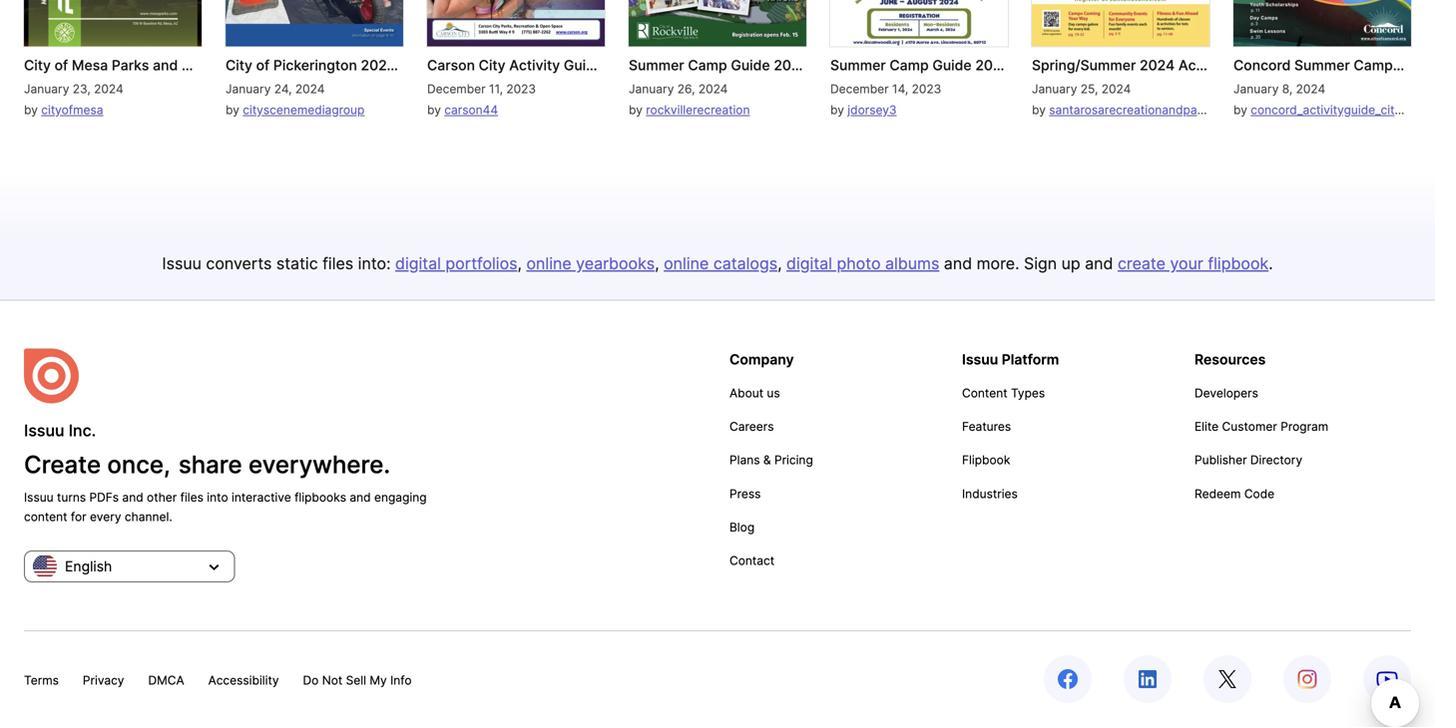 Task type: describe. For each thing, give the bounding box(es) containing it.
developers link
[[1195, 386, 1259, 401]]

not
[[322, 674, 343, 689]]

summer camp guide 2024 for 2024
[[629, 57, 809, 74]]

more.
[[977, 254, 1020, 274]]

engaging
[[374, 491, 427, 505]]

cityscenemediagroup
[[243, 103, 365, 117]]

2024 up 26,
[[655, 57, 690, 74]]

contact
[[730, 554, 775, 569]]

pricing
[[775, 453, 813, 468]]

carson city activity guide winter 2024
[[427, 57, 690, 74]]

26,
[[678, 82, 695, 96]]

2024 inside january 26, 2024 by rockvillerecreation
[[699, 82, 728, 96]]

and left more.
[[944, 254, 973, 274]]

of
[[55, 57, 68, 74]]

1 city from the left
[[24, 57, 51, 74]]

dmca
[[148, 674, 184, 689]]

2 city from the left
[[479, 57, 506, 74]]

content
[[962, 386, 1008, 401]]

content types
[[962, 386, 1045, 401]]

2024 inside january 24, 2024 by cityscenemediagroup
[[295, 82, 325, 96]]

2024 inside the january 8, 2024 by concord_activityguide_citynews
[[1296, 82, 1326, 96]]

concord summer camps & sw link
[[1234, 0, 1436, 77]]

by for january 25, 2024 by santarosarecreationandparks
[[1032, 103, 1046, 117]]

january for spring/summer
[[1032, 82, 1078, 96]]

elite
[[1195, 420, 1219, 434]]

2024 inside january 23, 2024 by cityofmesa
[[94, 82, 123, 96]]

2024 up january 25, 2024 by santarosarecreationandparks
[[1140, 57, 1175, 74]]

concord
[[1234, 57, 1291, 74]]

and left the rec at the left top of page
[[153, 57, 178, 74]]

guide inside the spring/summer 2024 activity guide link
[[1233, 57, 1273, 74]]

about us
[[730, 386, 780, 401]]

elite customer program link
[[1195, 420, 1329, 434]]

other
[[147, 491, 177, 505]]

plans & pricing
[[730, 453, 813, 468]]

do not sell my info link
[[303, 674, 412, 689]]

spring/summer 2024 activity guide
[[1032, 57, 1273, 74]]

rec
[[182, 57, 207, 74]]

2 guide from the left
[[731, 57, 770, 74]]

into
[[207, 491, 228, 505]]

issuu image
[[24, 349, 80, 405]]

spring/summer
[[1032, 57, 1136, 74]]

directory
[[1251, 453, 1303, 468]]

publisher directory
[[1195, 453, 1303, 468]]

files inside issuu turns pdfs and other files into interactive flipbooks and engaging content for every channel.
[[180, 491, 204, 505]]

and right "up"
[[1085, 254, 1114, 274]]

turns
[[57, 491, 86, 505]]

issuu for everywhere.
[[24, 421, 64, 441]]

do
[[303, 674, 319, 689]]

by for january 23, 2024 by cityofmesa
[[24, 103, 38, 117]]

1 online from the left
[[527, 254, 572, 274]]

25,
[[1081, 82, 1099, 96]]

redeem code link
[[1195, 487, 1275, 501]]

january 24, 2024 by cityscenemediagroup
[[226, 82, 365, 117]]

info
[[390, 674, 412, 689]]

spring
[[210, 57, 254, 74]]

my
[[370, 674, 387, 689]]

0 vertical spatial &
[[1405, 57, 1414, 74]]

instagram image
[[1296, 668, 1320, 692]]

catalogs
[[714, 254, 778, 274]]

jdorsey3
[[848, 103, 897, 117]]

digital portfolios link
[[395, 254, 518, 274]]

terms
[[24, 674, 59, 689]]

by for december 11, 2023 by carson44
[[427, 103, 441, 117]]

0 horizontal spatial &
[[764, 453, 771, 468]]

once,
[[107, 450, 171, 480]]

camp for 2023
[[890, 57, 929, 74]]

2023 for activity
[[507, 82, 536, 96]]

code
[[1245, 487, 1275, 501]]

flipbook link
[[962, 453, 1011, 468]]

"summer camp guide 2024" publication cover image image
[[629, 0, 807, 47]]

by for december 14, 2023 by jdorsey3
[[831, 103, 845, 117]]

accessibility
[[208, 674, 279, 689]]

14,
[[893, 82, 909, 96]]

concord_activityguide_citynews link
[[1251, 103, 1432, 117]]

january for city
[[24, 82, 69, 96]]

january for summer
[[629, 82, 674, 96]]

and up 'channel.'
[[122, 491, 143, 505]]

3 , from the left
[[778, 254, 782, 274]]

"spring/summer 2024 activity guide" publication cover image image
[[1032, 0, 1210, 47]]

2024 down "summer camp guide 2024" publication cover image at top
[[774, 57, 809, 74]]

sign
[[1024, 254, 1057, 274]]

1 digital from the left
[[395, 254, 441, 274]]

camps
[[1354, 57, 1401, 74]]

converts
[[206, 254, 272, 274]]

industries
[[962, 487, 1018, 501]]

summer camp guide 2024 link for 2023
[[831, 0, 1011, 77]]

plans & pricing link
[[730, 453, 813, 468]]

about us link
[[730, 386, 780, 401]]

flipbook
[[962, 453, 1011, 468]]

summer for january
[[629, 57, 685, 74]]

issuu for digital
[[162, 254, 202, 274]]

channel.
[[125, 510, 172, 524]]

january for concord
[[1234, 82, 1279, 96]]

features
[[962, 420, 1012, 434]]

city of mesa parks and rec spring '24
[[24, 57, 278, 74]]

jdorsey3 link
[[848, 103, 897, 117]]

3 guide from the left
[[933, 57, 972, 74]]

yearbooks
[[576, 254, 655, 274]]

sw
[[1417, 57, 1436, 74]]

summer camp guide 2024 link for 2024
[[629, 0, 809, 77]]

concord summer camps & sw
[[1234, 57, 1436, 74]]

'24
[[258, 57, 278, 74]]

spring/summer 2024 activity guide link
[[1032, 0, 1273, 77]]

twitter image
[[1216, 668, 1240, 692]]

december 14, 2023 by jdorsey3
[[831, 82, 942, 117]]

types
[[1011, 386, 1045, 401]]

0 vertical spatial files
[[323, 254, 354, 274]]

january inside january 24, 2024 by cityscenemediagroup
[[226, 82, 271, 96]]

rockvillerecreation
[[646, 103, 750, 117]]

redeem
[[1195, 487, 1241, 501]]



Task type: locate. For each thing, give the bounding box(es) containing it.
0 horizontal spatial summer camp guide 2024 link
[[629, 0, 809, 77]]

linkedin image
[[1136, 668, 1160, 692]]

rockvillerecreation link
[[646, 103, 750, 117]]

camp for 2024
[[688, 57, 727, 74]]

by for january 26, 2024 by rockvillerecreation
[[629, 103, 643, 117]]

0 horizontal spatial digital
[[395, 254, 441, 274]]

carson44 link
[[445, 103, 498, 117]]

guide down "summer camp guide 2024" publication cover image at top
[[731, 57, 770, 74]]

summer camp guide 2024 link up 26,
[[629, 0, 809, 77]]

january 25, 2024 by santarosarecreationandparks
[[1032, 82, 1215, 117]]

sell
[[346, 674, 366, 689]]

january down concord at the right top of the page
[[1234, 82, 1279, 96]]

2 summer camp guide 2024 from the left
[[831, 57, 1011, 74]]

2024 up cityscenemediagroup
[[295, 82, 325, 96]]

english
[[65, 559, 112, 576]]

issuu
[[162, 254, 202, 274], [962, 352, 999, 368], [24, 421, 64, 441], [24, 491, 54, 505]]

1 vertical spatial &
[[764, 453, 771, 468]]

2024 up santarosarecreationandparks link
[[1102, 82, 1131, 96]]

camp up 14,
[[890, 57, 929, 74]]

2 summer camp guide 2024 link from the left
[[831, 0, 1011, 77]]

online
[[527, 254, 572, 274], [664, 254, 709, 274]]

1 , from the left
[[518, 254, 522, 274]]

publisher
[[1195, 453, 1247, 468]]

january down of
[[24, 82, 69, 96]]

24,
[[274, 82, 292, 96]]

terms link
[[24, 674, 59, 689]]

by inside january 23, 2024 by cityofmesa
[[24, 103, 38, 117]]

0 horizontal spatial city
[[24, 57, 51, 74]]

1 2023 from the left
[[507, 82, 536, 96]]

1 horizontal spatial digital
[[787, 254, 833, 274]]

dmca link
[[148, 674, 184, 689]]

1 horizontal spatial ,
[[655, 254, 660, 274]]

january 26, 2024 by rockvillerecreation
[[629, 82, 750, 117]]

carson44
[[445, 103, 498, 117]]

2023 for guide
[[912, 82, 942, 96]]

january left 25,
[[1032, 82, 1078, 96]]

2023
[[507, 82, 536, 96], [912, 82, 942, 96]]

summer camp guide 2024 up 14,
[[831, 57, 1011, 74]]

.
[[1269, 254, 1274, 274]]

1 summer camp guide 2024 from the left
[[629, 57, 809, 74]]

2024 right the 23,
[[94, 82, 123, 96]]

3 summer from the left
[[1295, 57, 1350, 74]]

2023 inside 'december 11, 2023 by carson44'
[[507, 82, 536, 96]]

2 digital from the left
[[787, 254, 833, 274]]

by down spring
[[226, 103, 240, 117]]

careers link
[[730, 420, 774, 434]]

create
[[24, 450, 101, 480]]

by down concord at the right top of the page
[[1234, 103, 1248, 117]]

activity for 2024
[[1179, 57, 1230, 74]]

contact link
[[730, 554, 775, 569]]

2 january from the left
[[226, 82, 271, 96]]

1 horizontal spatial 2023
[[912, 82, 942, 96]]

1 horizontal spatial files
[[323, 254, 354, 274]]

online catalogs link
[[664, 254, 778, 274]]

&
[[1405, 57, 1414, 74], [764, 453, 771, 468]]

5 january from the left
[[1234, 82, 1279, 96]]

by inside january 26, 2024 by rockvillerecreation
[[629, 103, 643, 117]]

23,
[[73, 82, 91, 96]]

summer for december
[[831, 57, 886, 74]]

issuu platform
[[962, 352, 1060, 368]]

activity down "carson city activity guide winter 2024" publication cover image in the left top of the page
[[509, 57, 560, 74]]

by inside the january 8, 2024 by concord_activityguide_citynews
[[1234, 103, 1248, 117]]

industries link
[[962, 487, 1018, 501]]

december for carson
[[427, 82, 486, 96]]

11,
[[489, 82, 503, 96]]

2 , from the left
[[655, 254, 660, 274]]

january inside january 23, 2024 by cityofmesa
[[24, 82, 69, 96]]

summer camp guide 2024 link
[[629, 0, 809, 77], [831, 0, 1011, 77]]

2023 right 11,
[[507, 82, 536, 96]]

online left catalogs at top
[[664, 254, 709, 274]]

2 2023 from the left
[[912, 82, 942, 96]]

0 horizontal spatial december
[[427, 82, 486, 96]]

issuu inside the issuu inc. create once, share everywhere.
[[24, 421, 64, 441]]

digital
[[395, 254, 441, 274], [787, 254, 833, 274]]

by inside january 24, 2024 by cityscenemediagroup
[[226, 103, 240, 117]]

2023 right 14,
[[912, 82, 942, 96]]

1 horizontal spatial camp
[[890, 57, 929, 74]]

1 horizontal spatial online
[[664, 254, 709, 274]]

3 by from the left
[[427, 103, 441, 117]]

1 december from the left
[[427, 82, 486, 96]]

summer camp guide 2024 for 2023
[[831, 57, 1011, 74]]

0 horizontal spatial online
[[527, 254, 572, 274]]

content
[[24, 510, 67, 524]]

by left jdorsey3 'link'
[[831, 103, 845, 117]]

up
[[1062, 254, 1081, 274]]

2024 left spring/summer
[[976, 57, 1011, 74]]

2024 right 8,
[[1296, 82, 1326, 96]]

1 guide from the left
[[564, 57, 603, 74]]

by left cityofmesa link
[[24, 103, 38, 117]]

pdfs
[[89, 491, 119, 505]]

guide left the winter
[[564, 57, 603, 74]]

"city of pickerington 2024 spring/summer program  guide" publication cover image image
[[226, 0, 403, 47]]

0 horizontal spatial 2023
[[507, 82, 536, 96]]

1 horizontal spatial &
[[1405, 57, 1414, 74]]

by inside january 25, 2024 by santarosarecreationandparks
[[1032, 103, 1046, 117]]

guide down "concord summer camps & swim guide 2024" publication cover image
[[1233, 57, 1273, 74]]

press link
[[730, 487, 761, 501]]

summer up december 14, 2023 by jdorsey3
[[831, 57, 886, 74]]

7 by from the left
[[1234, 103, 1248, 117]]

1 camp from the left
[[688, 57, 727, 74]]

january down the winter
[[629, 82, 674, 96]]

december down carson
[[427, 82, 486, 96]]

1 summer camp guide 2024 link from the left
[[629, 0, 809, 77]]

city of mesa parks and rec spring '24 link
[[24, 0, 278, 77]]

2 by from the left
[[226, 103, 240, 117]]

2 camp from the left
[[890, 57, 929, 74]]

2024 up rockvillerecreation
[[699, 82, 728, 96]]

mesa
[[72, 57, 108, 74]]

resources
[[1195, 352, 1266, 368]]

2 december from the left
[[831, 82, 889, 96]]

files left into
[[180, 491, 204, 505]]

blog link
[[730, 521, 755, 535]]

summer up the january 8, 2024 by concord_activityguide_citynews
[[1295, 57, 1350, 74]]

0 horizontal spatial files
[[180, 491, 204, 505]]

carson
[[427, 57, 475, 74]]

static
[[276, 254, 318, 274]]

issuu inside issuu turns pdfs and other files into interactive flipbooks and engaging content for every channel.
[[24, 491, 54, 505]]

& right the plans
[[764, 453, 771, 468]]

portfolios
[[446, 254, 518, 274]]

files left into:
[[323, 254, 354, 274]]

every
[[90, 510, 121, 524]]

1 horizontal spatial summer
[[831, 57, 886, 74]]

december for summer
[[831, 82, 889, 96]]

2 horizontal spatial summer
[[1295, 57, 1350, 74]]

guide up december 14, 2023 by jdorsey3
[[933, 57, 972, 74]]

photo
[[837, 254, 881, 274]]

youtube image
[[1376, 668, 1400, 692]]

summer camp guide 2024 link up 14,
[[831, 0, 1011, 77]]

summer
[[629, 57, 685, 74], [831, 57, 886, 74], [1295, 57, 1350, 74]]

,
[[518, 254, 522, 274], [655, 254, 660, 274], [778, 254, 782, 274]]

december
[[427, 82, 486, 96], [831, 82, 889, 96]]

2023 inside december 14, 2023 by jdorsey3
[[912, 82, 942, 96]]

january inside january 25, 2024 by santarosarecreationandparks
[[1032, 82, 1078, 96]]

2 activity from the left
[[1179, 57, 1230, 74]]

1 horizontal spatial december
[[831, 82, 889, 96]]

december inside december 14, 2023 by jdorsey3
[[831, 82, 889, 96]]

program
[[1281, 420, 1329, 434]]

cityofmesa link
[[41, 103, 103, 117]]

carson city activity guide winter 2024 link
[[427, 0, 690, 77]]

by for january 8, 2024 by concord_activityguide_citynews
[[1234, 103, 1248, 117]]

city left of
[[24, 57, 51, 74]]

1 activity from the left
[[509, 57, 560, 74]]

winter
[[607, 57, 651, 74]]

december up jdorsey3 'link'
[[831, 82, 889, 96]]

january down spring
[[226, 82, 271, 96]]

plans
[[730, 453, 760, 468]]

activity for city
[[509, 57, 560, 74]]

6 by from the left
[[1032, 103, 1046, 117]]

2 summer from the left
[[831, 57, 886, 74]]

activity left concord at the right top of the page
[[1179, 57, 1230, 74]]

1 horizontal spatial activity
[[1179, 57, 1230, 74]]

publisher directory link
[[1195, 453, 1303, 468]]

0 horizontal spatial ,
[[518, 254, 522, 274]]

5 by from the left
[[831, 103, 845, 117]]

camp up 26,
[[688, 57, 727, 74]]

guide
[[564, 57, 603, 74], [731, 57, 770, 74], [933, 57, 972, 74], [1233, 57, 1273, 74]]

1 vertical spatial files
[[180, 491, 204, 505]]

and right flipbooks
[[350, 491, 371, 505]]

1 horizontal spatial city
[[479, 57, 506, 74]]

by left carson44 link
[[427, 103, 441, 117]]

activity
[[509, 57, 560, 74], [1179, 57, 1230, 74]]

0 horizontal spatial summer camp guide 2024
[[629, 57, 809, 74]]

customer
[[1223, 420, 1278, 434]]

january inside the january 8, 2024 by concord_activityguide_citynews
[[1234, 82, 1279, 96]]

0 horizontal spatial activity
[[509, 57, 560, 74]]

blog
[[730, 521, 755, 535]]

digital right into:
[[395, 254, 441, 274]]

camp
[[688, 57, 727, 74], [890, 57, 929, 74]]

1 by from the left
[[24, 103, 38, 117]]

guide inside carson city activity guide winter 2024 link
[[564, 57, 603, 74]]

into:
[[358, 254, 391, 274]]

, left photo
[[778, 254, 782, 274]]

4 by from the left
[[629, 103, 643, 117]]

1 horizontal spatial summer camp guide 2024
[[831, 57, 1011, 74]]

inc.
[[69, 421, 96, 441]]

summer camp guide 2024
[[629, 57, 809, 74], [831, 57, 1011, 74]]

facebook image
[[1056, 668, 1080, 692]]

4 january from the left
[[1032, 82, 1078, 96]]

4 guide from the left
[[1233, 57, 1273, 74]]

concord_activityguide_citynews
[[1251, 103, 1432, 117]]

summer up 26,
[[629, 57, 685, 74]]

digital left photo
[[787, 254, 833, 274]]

january inside january 26, 2024 by rockvillerecreation
[[629, 82, 674, 96]]

2 online from the left
[[664, 254, 709, 274]]

2 horizontal spatial ,
[[778, 254, 782, 274]]

january 8, 2024 by concord_activityguide_citynews
[[1234, 82, 1432, 117]]

summer camp guide 2024 up 26,
[[629, 57, 809, 74]]

everywhere.
[[249, 450, 391, 480]]

january
[[24, 82, 69, 96], [226, 82, 271, 96], [629, 82, 674, 96], [1032, 82, 1078, 96], [1234, 82, 1279, 96]]

, left "online yearbooks" link
[[518, 254, 522, 274]]

0 horizontal spatial camp
[[688, 57, 727, 74]]

santarosarecreationandparks
[[1050, 103, 1215, 117]]

platform
[[1002, 352, 1060, 368]]

1 horizontal spatial summer camp guide 2024 link
[[831, 0, 1011, 77]]

by inside december 14, 2023 by jdorsey3
[[831, 103, 845, 117]]

by inside 'december 11, 2023 by carson44'
[[427, 103, 441, 117]]

accessibility link
[[208, 674, 279, 689]]

december inside 'december 11, 2023 by carson44'
[[427, 82, 486, 96]]

city
[[24, 57, 51, 74], [479, 57, 506, 74]]

by down the winter
[[629, 103, 643, 117]]

"carson city activity guide winter 2024" publication cover image image
[[427, 0, 605, 47]]

1 january from the left
[[24, 82, 69, 96]]

0 horizontal spatial summer
[[629, 57, 685, 74]]

1 summer from the left
[[629, 57, 685, 74]]

english button
[[24, 551, 235, 583]]

do not sell my info
[[303, 674, 412, 689]]

by down spring/summer
[[1032, 103, 1046, 117]]

features link
[[962, 420, 1012, 434]]

by for january 24, 2024 by cityscenemediagroup
[[226, 103, 240, 117]]

"city of mesa parks and rec spring '24" publication cover image image
[[24, 0, 202, 47]]

, left online catalogs link
[[655, 254, 660, 274]]

issuu turns pdfs and other files into interactive flipbooks and engaging content for every channel.
[[24, 491, 427, 524]]

careers
[[730, 420, 774, 434]]

online left yearbooks
[[527, 254, 572, 274]]

3 january from the left
[[629, 82, 674, 96]]

company
[[730, 352, 794, 368]]

content types link
[[962, 386, 1045, 401]]

"concord summer camps & swim guide 2024" publication cover image image
[[1234, 0, 1412, 47]]

2024 inside january 25, 2024 by santarosarecreationandparks
[[1102, 82, 1131, 96]]

press
[[730, 487, 761, 501]]

& left sw
[[1405, 57, 1414, 74]]

issuu for files
[[24, 491, 54, 505]]

your
[[1171, 254, 1204, 274]]

city up 11,
[[479, 57, 506, 74]]

create
[[1118, 254, 1166, 274]]

create your flipbook link
[[1118, 254, 1269, 274]]



Task type: vqa. For each thing, say whether or not it's contained in the screenshot.


